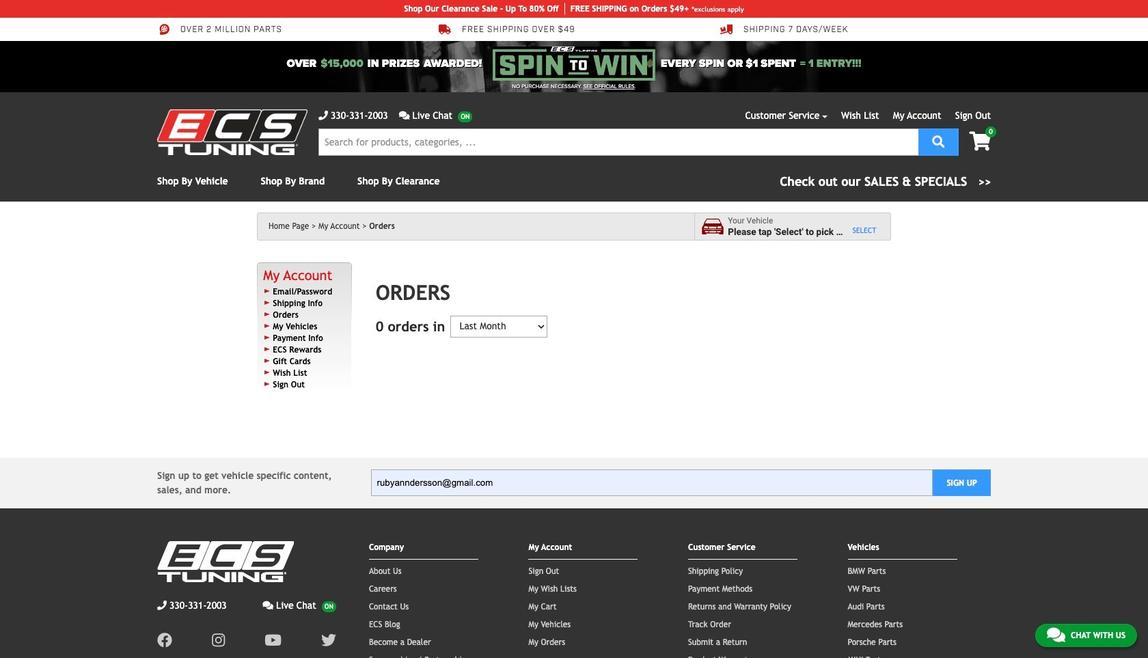 Task type: describe. For each thing, give the bounding box(es) containing it.
search image
[[933, 135, 945, 147]]

phone image
[[157, 601, 167, 610]]

Email email field
[[371, 470, 934, 496]]

comments image
[[1047, 627, 1066, 643]]

ecs tuning 'spin to win' contest logo image
[[493, 46, 656, 81]]

phone image
[[319, 111, 328, 120]]

Search text field
[[319, 129, 919, 156]]

youtube logo image
[[265, 633, 282, 648]]

comments image for phone image
[[263, 601, 274, 610]]



Task type: vqa. For each thing, say whether or not it's contained in the screenshot.
1st white icon from the bottom's Delete icon
no



Task type: locate. For each thing, give the bounding box(es) containing it.
0 horizontal spatial comments image
[[263, 601, 274, 610]]

twitter logo image
[[321, 633, 336, 648]]

2 ecs tuning image from the top
[[157, 541, 294, 582]]

0 vertical spatial ecs tuning image
[[157, 109, 308, 155]]

comments image
[[399, 111, 410, 120], [263, 601, 274, 610]]

1 ecs tuning image from the top
[[157, 109, 308, 155]]

1 vertical spatial ecs tuning image
[[157, 541, 294, 582]]

1 vertical spatial comments image
[[263, 601, 274, 610]]

ecs tuning image
[[157, 109, 308, 155], [157, 541, 294, 582]]

0 vertical spatial comments image
[[399, 111, 410, 120]]

comments image for phone icon
[[399, 111, 410, 120]]

1 horizontal spatial comments image
[[399, 111, 410, 120]]

facebook logo image
[[157, 633, 172, 648]]

instagram logo image
[[212, 633, 225, 648]]



